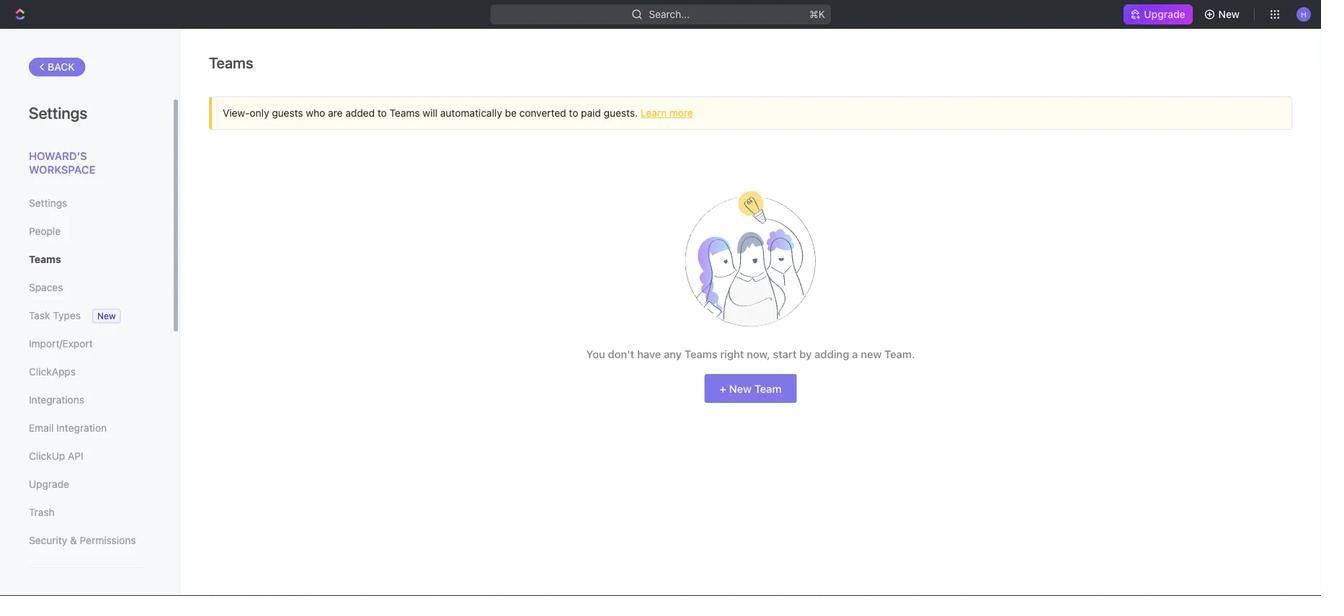 Task type: locate. For each thing, give the bounding box(es) containing it.
0 horizontal spatial upgrade link
[[29, 472, 143, 497]]

email integration
[[29, 422, 107, 434]]

to right added
[[378, 107, 387, 119]]

any
[[664, 348, 682, 360]]

1 horizontal spatial to
[[569, 107, 578, 119]]

security
[[29, 535, 67, 547]]

team
[[755, 382, 782, 395]]

0 horizontal spatial to
[[378, 107, 387, 119]]

0 vertical spatial settings
[[29, 103, 88, 122]]

0 horizontal spatial new
[[97, 311, 116, 321]]

0 vertical spatial upgrade link
[[1124, 4, 1193, 25]]

clickapps link
[[29, 360, 143, 384]]

settings
[[29, 103, 88, 122], [29, 197, 67, 209]]

new
[[1219, 8, 1240, 20], [97, 311, 116, 321], [729, 382, 752, 395]]

permissions
[[80, 535, 136, 547]]

upgrade link left new button
[[1124, 4, 1193, 25]]

teams inside settings element
[[29, 253, 61, 265]]

to
[[378, 107, 387, 119], [569, 107, 578, 119]]

settings up people
[[29, 197, 67, 209]]

1 vertical spatial settings
[[29, 197, 67, 209]]

adding
[[815, 348, 850, 360]]

0 vertical spatial new
[[1219, 8, 1240, 20]]

0 vertical spatial upgrade
[[1144, 8, 1186, 20]]

settings up 'howard's' on the top left
[[29, 103, 88, 122]]

upgrade left new button
[[1144, 8, 1186, 20]]

upgrade link down the clickup api link
[[29, 472, 143, 497]]

learn
[[641, 107, 667, 119]]

have
[[637, 348, 661, 360]]

you
[[587, 348, 605, 360]]

teams
[[209, 54, 253, 72], [390, 107, 420, 119], [29, 253, 61, 265], [685, 348, 718, 360]]

new inside new button
[[1219, 8, 1240, 20]]

1 horizontal spatial upgrade
[[1144, 8, 1186, 20]]

clickup api
[[29, 450, 83, 462]]

integrations
[[29, 394, 84, 406]]

email
[[29, 422, 54, 434]]

team.
[[885, 348, 915, 360]]

2 settings from the top
[[29, 197, 67, 209]]

back link
[[29, 58, 86, 76]]

new
[[861, 348, 882, 360]]

task types
[[29, 310, 81, 322]]

import/export link
[[29, 332, 143, 356]]

clickup
[[29, 450, 65, 462]]

don't
[[608, 348, 635, 360]]

upgrade link
[[1124, 4, 1193, 25], [29, 472, 143, 497]]

spaces
[[29, 282, 63, 293]]

howard's
[[29, 149, 87, 162]]

a
[[852, 348, 858, 360]]

clickapps
[[29, 366, 76, 378]]

teams up view-
[[209, 54, 253, 72]]

1 horizontal spatial new
[[729, 382, 752, 395]]

upgrade
[[1144, 8, 1186, 20], [29, 478, 69, 490]]

upgrade down clickup
[[29, 478, 69, 490]]

teams down people
[[29, 253, 61, 265]]

will
[[423, 107, 438, 119]]

1 vertical spatial new
[[97, 311, 116, 321]]

0 horizontal spatial upgrade
[[29, 478, 69, 490]]

2 horizontal spatial new
[[1219, 8, 1240, 20]]

automatically
[[440, 107, 502, 119]]

converted
[[520, 107, 566, 119]]

1 to from the left
[[378, 107, 387, 119]]

import/export
[[29, 338, 93, 350]]

1 vertical spatial upgrade
[[29, 478, 69, 490]]

1 horizontal spatial upgrade link
[[1124, 4, 1193, 25]]

only
[[250, 107, 269, 119]]

to left paid
[[569, 107, 578, 119]]



Task type: describe. For each thing, give the bounding box(es) containing it.
added
[[346, 107, 375, 119]]

teams link
[[29, 247, 143, 272]]

2 vertical spatial new
[[729, 382, 752, 395]]

paid
[[581, 107, 601, 119]]

search...
[[649, 8, 690, 20]]

integration
[[56, 422, 107, 434]]

by
[[800, 348, 812, 360]]

spaces link
[[29, 275, 143, 300]]

security & permissions
[[29, 535, 136, 547]]

start
[[773, 348, 797, 360]]

1 settings from the top
[[29, 103, 88, 122]]

+
[[720, 382, 727, 395]]

h button
[[1293, 3, 1316, 26]]

new button
[[1199, 3, 1249, 26]]

clickup api link
[[29, 444, 143, 469]]

trash link
[[29, 500, 143, 525]]

guests.
[[604, 107, 638, 119]]

are
[[328, 107, 343, 119]]

task
[[29, 310, 50, 322]]

email integration link
[[29, 416, 143, 441]]

+ new team
[[720, 382, 782, 395]]

settings element
[[0, 29, 180, 596]]

right
[[721, 348, 744, 360]]

who
[[306, 107, 325, 119]]

be
[[505, 107, 517, 119]]

security & permissions link
[[29, 528, 143, 553]]

2 to from the left
[[569, 107, 578, 119]]

h
[[1302, 10, 1307, 18]]

howard's workspace
[[29, 149, 95, 176]]

more
[[670, 107, 693, 119]]

types
[[53, 310, 81, 322]]

upgrade inside settings element
[[29, 478, 69, 490]]

settings inside the settings link
[[29, 197, 67, 209]]

people
[[29, 225, 61, 237]]

1 vertical spatial upgrade link
[[29, 472, 143, 497]]

workspace
[[29, 163, 95, 176]]

view-only guests who are added to teams will automatically be converted to paid guests. learn more
[[223, 107, 693, 119]]

you don't have any teams right now, start by adding a new team.
[[587, 348, 915, 360]]

guests
[[272, 107, 303, 119]]

&
[[70, 535, 77, 547]]

people link
[[29, 219, 143, 244]]

learn more link
[[641, 107, 693, 119]]

view-
[[223, 107, 250, 119]]

trash
[[29, 506, 55, 518]]

now,
[[747, 348, 770, 360]]

settings link
[[29, 191, 143, 216]]

api
[[68, 450, 83, 462]]

⌘k
[[810, 8, 825, 20]]

new inside settings element
[[97, 311, 116, 321]]

back
[[48, 61, 75, 73]]

teams right "any" at the right
[[685, 348, 718, 360]]

teams left the will in the left of the page
[[390, 107, 420, 119]]

integrations link
[[29, 388, 143, 412]]



Task type: vqa. For each thing, say whether or not it's contained in the screenshot.
guests
yes



